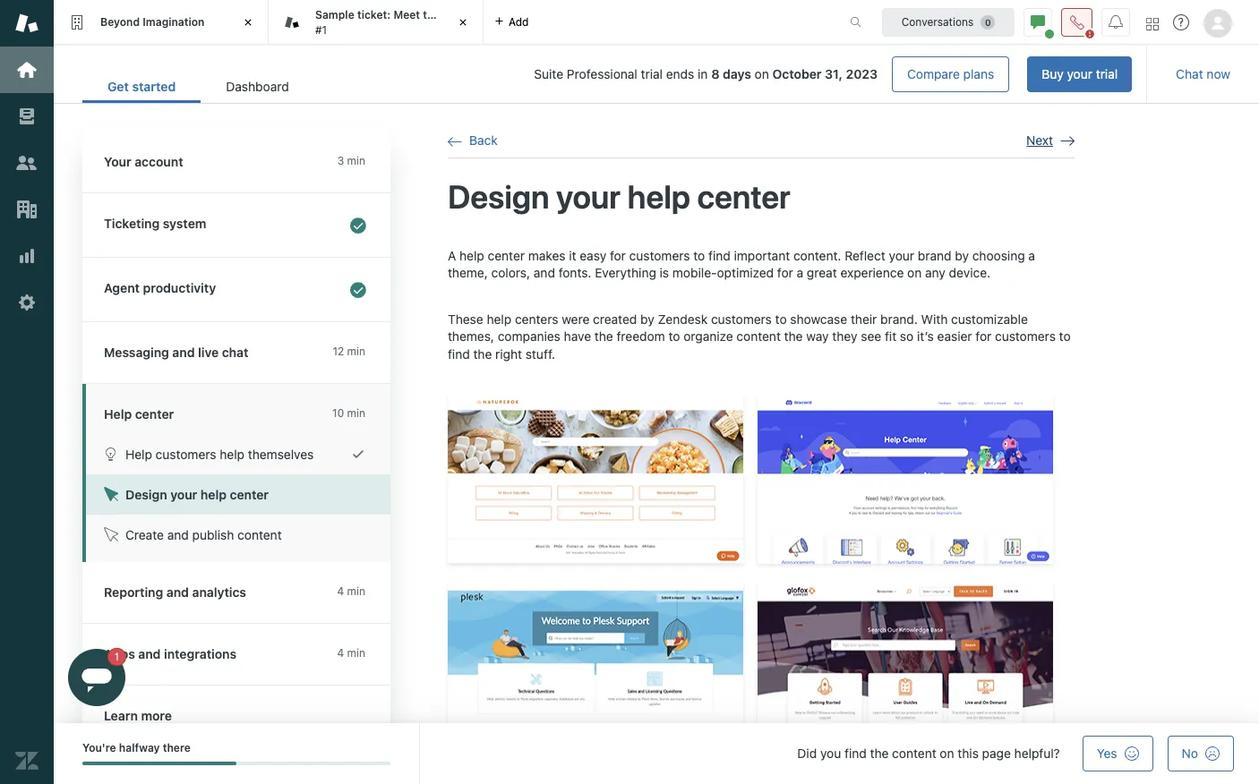 Task type: vqa. For each thing, say whether or not it's contained in the screenshot.
learn more link
no



Task type: locate. For each thing, give the bounding box(es) containing it.
2 vertical spatial for
[[976, 329, 992, 344]]

trial
[[641, 66, 663, 82], [1096, 66, 1118, 82]]

footer
[[54, 724, 1259, 785]]

fit
[[885, 329, 897, 344]]

center inside the a help center makes it easy for customers to find important content. reflect your brand by choosing a theme, colors, and fonts. everything is mobile-optimized for a great experience on any device.
[[488, 248, 525, 263]]

0 horizontal spatial design
[[125, 487, 167, 503]]

center down help customers help themselves "button"
[[230, 487, 269, 503]]

help inside these help centers were created by zendesk customers to showcase their brand. with customizable themes, companies have the freedom to organize content the way they see fit so it's easier for customers to find the right stuff.
[[487, 311, 512, 327]]

1 vertical spatial help
[[125, 447, 152, 462]]

5 min from the top
[[347, 647, 365, 660]]

1 horizontal spatial design
[[448, 178, 550, 216]]

center inside 'heading'
[[135, 407, 174, 422]]

conversations button
[[882, 8, 1015, 36]]

plans
[[963, 66, 994, 82]]

1 vertical spatial 4
[[337, 647, 344, 660]]

customers up is
[[629, 248, 690, 263]]

31,
[[825, 66, 843, 82]]

1 close image from the left
[[239, 13, 257, 31]]

help inside 'heading'
[[104, 407, 132, 422]]

1 horizontal spatial content
[[737, 329, 781, 344]]

next button
[[1027, 133, 1075, 149]]

reporting image
[[15, 245, 39, 268]]

0 vertical spatial help
[[104, 407, 132, 422]]

with
[[921, 311, 948, 327]]

and inside button
[[167, 528, 189, 543]]

customers
[[629, 248, 690, 263], [711, 311, 772, 327], [995, 329, 1056, 344], [156, 447, 216, 462]]

see
[[861, 329, 882, 344]]

2 horizontal spatial on
[[940, 746, 955, 761]]

design your help center inside button
[[125, 487, 269, 503]]

zendesk products image
[[1147, 17, 1159, 30]]

on left this
[[940, 746, 955, 761]]

customers inside "button"
[[156, 447, 216, 462]]

close image inside beyond imagination tab
[[239, 13, 257, 31]]

your up create and publish content
[[170, 487, 197, 503]]

and down makes
[[534, 265, 555, 281]]

by inside the a help center makes it easy for customers to find important content. reflect your brand by choosing a theme, colors, and fonts. everything is mobile-optimized for a great experience on any device.
[[955, 248, 969, 263]]

help for help customers help themselves
[[125, 447, 152, 462]]

beyond
[[100, 15, 140, 28]]

1 horizontal spatial close image
[[454, 13, 472, 31]]

started
[[132, 79, 176, 94]]

help up theme,
[[460, 248, 484, 263]]

notifications image
[[1109, 15, 1123, 29]]

1 vertical spatial find
[[448, 347, 470, 362]]

0 vertical spatial by
[[955, 248, 969, 263]]

2 vertical spatial content
[[892, 746, 937, 761]]

close image
[[239, 13, 257, 31], [454, 13, 472, 31]]

1 4 from the top
[[337, 585, 344, 598]]

add button
[[484, 0, 540, 44]]

ticket:
[[357, 8, 391, 22]]

design your help center button
[[86, 475, 391, 515]]

the
[[423, 8, 440, 22], [595, 329, 613, 344], [784, 329, 803, 344], [473, 347, 492, 362], [870, 746, 889, 761]]

help inside "button"
[[125, 447, 152, 462]]

learn more button
[[82, 686, 387, 747]]

design down back
[[448, 178, 550, 216]]

on inside the a help center makes it easy for customers to find important content. reflect your brand by choosing a theme, colors, and fonts. everything is mobile-optimized for a great experience on any device.
[[908, 265, 922, 281]]

region
[[448, 247, 1075, 785]]

1 vertical spatial on
[[908, 265, 922, 281]]

center down messaging
[[135, 407, 174, 422]]

2 4 from the top
[[337, 647, 344, 660]]

your up easy
[[556, 178, 621, 216]]

customers up organize
[[711, 311, 772, 327]]

0 vertical spatial design your help center
[[448, 178, 791, 216]]

section
[[329, 56, 1132, 92]]

tabs tab list
[[54, 0, 831, 45]]

the inside footer
[[870, 746, 889, 761]]

a right 'choosing'
[[1029, 248, 1035, 263]]

1 vertical spatial design your help center
[[125, 487, 269, 503]]

close image left the add popup button on the left of page
[[454, 13, 472, 31]]

section containing suite professional trial ends in
[[329, 56, 1132, 92]]

min for reporting and analytics
[[347, 585, 365, 598]]

and right create
[[167, 528, 189, 543]]

your left brand
[[889, 248, 915, 263]]

close image up dashboard tab
[[239, 13, 257, 31]]

design your help center inside the "content-title" region
[[448, 178, 791, 216]]

your
[[1067, 66, 1093, 82], [556, 178, 621, 216], [889, 248, 915, 263], [170, 487, 197, 503]]

1 vertical spatial content
[[238, 528, 282, 543]]

customers down help center
[[156, 447, 216, 462]]

naturebox help center built using zendesk. image
[[448, 396, 743, 564]]

back
[[469, 133, 498, 148]]

days
[[723, 66, 751, 82]]

0 vertical spatial find
[[709, 248, 731, 263]]

for
[[610, 248, 626, 263], [777, 265, 793, 281], [976, 329, 992, 344]]

help down help center
[[125, 447, 152, 462]]

0 vertical spatial content
[[737, 329, 781, 344]]

find inside these help centers were created by zendesk customers to showcase their brand. with customizable themes, companies have the freedom to organize content the way they see fit so it's easier for customers to find the right stuff.
[[448, 347, 470, 362]]

0 horizontal spatial on
[[755, 66, 769, 82]]

ticket
[[443, 8, 473, 22]]

views image
[[15, 105, 39, 128]]

right
[[495, 347, 522, 362]]

2023
[[846, 66, 878, 82]]

get started
[[107, 79, 176, 94]]

1 vertical spatial for
[[777, 265, 793, 281]]

customers image
[[15, 151, 39, 175]]

brand
[[918, 248, 952, 263]]

min inside help center 'heading'
[[347, 407, 365, 420]]

0 horizontal spatial design your help center
[[125, 487, 269, 503]]

help customers help themselves
[[125, 447, 314, 462]]

glofox help center built using zendesk. image
[[758, 582, 1053, 750]]

3 min from the top
[[347, 407, 365, 420]]

1 min from the top
[[347, 154, 365, 168]]

0 horizontal spatial close image
[[239, 13, 257, 31]]

help inside the "content-title" region
[[628, 178, 691, 216]]

center up colors,
[[488, 248, 525, 263]]

more
[[141, 709, 172, 724]]

analytics
[[192, 585, 246, 600]]

by up freedom
[[641, 311, 655, 327]]

design your help center up create and publish content
[[125, 487, 269, 503]]

2 min from the top
[[347, 345, 365, 358]]

1 horizontal spatial design your help center
[[448, 178, 791, 216]]

apps
[[104, 647, 135, 662]]

a help center makes it easy for customers to find important content. reflect your brand by choosing a theme, colors, and fonts. everything is mobile-optimized for a great experience on any device.
[[448, 248, 1035, 281]]

by up device. on the right of page
[[955, 248, 969, 263]]

a left great
[[797, 265, 804, 281]]

get
[[107, 79, 129, 94]]

0 vertical spatial a
[[1029, 248, 1035, 263]]

imagination
[[143, 15, 205, 28]]

design your help center
[[448, 178, 791, 216], [125, 487, 269, 503]]

1 vertical spatial design
[[125, 487, 167, 503]]

dashboard tab
[[201, 70, 314, 103]]

1 horizontal spatial by
[[955, 248, 969, 263]]

0 vertical spatial design
[[448, 178, 550, 216]]

tab
[[269, 0, 484, 45]]

4 min from the top
[[347, 585, 365, 598]]

reporting and analytics
[[104, 585, 246, 600]]

trial for professional
[[641, 66, 663, 82]]

1 horizontal spatial find
[[709, 248, 731, 263]]

footer containing did you find the content on this page helpful?
[[54, 724, 1259, 785]]

yes
[[1097, 746, 1118, 761]]

design your help center up easy
[[448, 178, 791, 216]]

beyond imagination
[[100, 15, 205, 28]]

1 horizontal spatial on
[[908, 265, 922, 281]]

0 horizontal spatial by
[[641, 311, 655, 327]]

everything
[[595, 265, 656, 281]]

you're
[[82, 742, 116, 755]]

min for messaging and live chat
[[347, 345, 365, 358]]

2 vertical spatial find
[[845, 746, 867, 761]]

progress bar image
[[82, 763, 236, 766]]

2 horizontal spatial find
[[845, 746, 867, 761]]

October 31, 2023 text field
[[773, 66, 878, 82]]

0 horizontal spatial find
[[448, 347, 470, 362]]

add
[[509, 15, 529, 28]]

your inside the a help center makes it easy for customers to find important content. reflect your brand by choosing a theme, colors, and fonts. everything is mobile-optimized for a great experience on any device.
[[889, 248, 915, 263]]

now
[[1207, 66, 1231, 82]]

0 horizontal spatial trial
[[641, 66, 663, 82]]

created
[[593, 311, 637, 327]]

1 horizontal spatial for
[[777, 265, 793, 281]]

4 min
[[337, 585, 365, 598], [337, 647, 365, 660]]

and left analytics
[[166, 585, 189, 600]]

help center
[[104, 407, 174, 422]]

and for messaging and live chat
[[172, 345, 195, 360]]

sample
[[315, 8, 354, 22]]

1 trial from the left
[[641, 66, 663, 82]]

on left any
[[908, 265, 922, 281]]

for up everything
[[610, 248, 626, 263]]

on right days
[[755, 66, 769, 82]]

the right meet
[[423, 8, 440, 22]]

for down customizable
[[976, 329, 992, 344]]

to inside the a help center makes it easy for customers to find important content. reflect your brand by choosing a theme, colors, and fonts. everything is mobile-optimized for a great experience on any device.
[[694, 248, 705, 263]]

min
[[347, 154, 365, 168], [347, 345, 365, 358], [347, 407, 365, 420], [347, 585, 365, 598], [347, 647, 365, 660]]

trial inside "buy your trial" 'button'
[[1096, 66, 1118, 82]]

fonts.
[[559, 265, 592, 281]]

4 min for integrations
[[337, 647, 365, 660]]

it's
[[917, 329, 934, 344]]

1 vertical spatial 4 min
[[337, 647, 365, 660]]

2 horizontal spatial for
[[976, 329, 992, 344]]

and right apps
[[138, 647, 161, 662]]

and for create and publish content
[[167, 528, 189, 543]]

2 horizontal spatial content
[[892, 746, 937, 761]]

there
[[163, 742, 191, 755]]

find right you
[[845, 746, 867, 761]]

min for apps and integrations
[[347, 647, 365, 660]]

the right you
[[870, 746, 889, 761]]

find down themes,
[[448, 347, 470, 362]]

discord help center built using zendesk. image
[[758, 396, 1053, 564]]

min for your account
[[347, 154, 365, 168]]

help inside button
[[201, 487, 227, 503]]

organize
[[684, 329, 733, 344]]

help up the design your help center button
[[220, 447, 245, 462]]

learn more
[[104, 709, 172, 724]]

your right buy
[[1067, 66, 1093, 82]]

0 vertical spatial on
[[755, 66, 769, 82]]

by inside these help centers were created by zendesk customers to showcase their brand. with customizable themes, companies have the freedom to organize content the way they see fit so it's easier for customers to find the right stuff.
[[641, 311, 655, 327]]

design
[[448, 178, 550, 216], [125, 487, 167, 503]]

help inside "button"
[[220, 447, 245, 462]]

0 vertical spatial 4
[[337, 585, 344, 598]]

in
[[698, 66, 708, 82]]

integrations
[[164, 647, 237, 662]]

and left the live
[[172, 345, 195, 360]]

these help centers were created by zendesk customers to showcase their brand. with customizable themes, companies have the freedom to organize content the way they see fit so it's easier for customers to find the right stuff.
[[448, 311, 1071, 362]]

2 4 min from the top
[[337, 647, 365, 660]]

professional
[[567, 66, 638, 82]]

content
[[737, 329, 781, 344], [238, 528, 282, 543], [892, 746, 937, 761]]

help up is
[[628, 178, 691, 216]]

content-title region
[[448, 177, 1075, 218]]

publish
[[192, 528, 234, 543]]

your inside 'button'
[[1067, 66, 1093, 82]]

content left this
[[892, 746, 937, 761]]

for down important
[[777, 265, 793, 281]]

trial for your
[[1096, 66, 1118, 82]]

content right organize
[[737, 329, 781, 344]]

find up mobile-
[[709, 248, 731, 263]]

1 vertical spatial by
[[641, 311, 655, 327]]

tab list
[[82, 70, 314, 103]]

2 close image from the left
[[454, 13, 472, 31]]

a
[[448, 248, 456, 263]]

get started image
[[15, 58, 39, 82]]

content down the design your help center button
[[238, 528, 282, 543]]

1 4 min from the top
[[337, 585, 365, 598]]

help up publish
[[201, 487, 227, 503]]

the down the created
[[595, 329, 613, 344]]

trial left ends at the right top
[[641, 66, 663, 82]]

0 horizontal spatial content
[[238, 528, 282, 543]]

agent productivity
[[104, 280, 216, 296]]

1 vertical spatial a
[[797, 265, 804, 281]]

the down themes,
[[473, 347, 492, 362]]

10 min
[[332, 407, 365, 420]]

0 vertical spatial 4 min
[[337, 585, 365, 598]]

trial down notifications image
[[1096, 66, 1118, 82]]

themselves
[[248, 447, 314, 462]]

center up important
[[697, 178, 791, 216]]

ticketing system
[[104, 216, 206, 231]]

companies
[[498, 329, 561, 344]]

main element
[[0, 0, 54, 785]]

their
[[851, 311, 877, 327]]

0 horizontal spatial for
[[610, 248, 626, 263]]

design up create
[[125, 487, 167, 503]]

tab containing sample ticket: meet the ticket
[[269, 0, 484, 45]]

your inside button
[[170, 487, 197, 503]]

suite
[[534, 66, 564, 82]]

help
[[104, 407, 132, 422], [125, 447, 152, 462]]

apps and integrations
[[104, 647, 237, 662]]

optimized
[[717, 265, 774, 281]]

help down messaging
[[104, 407, 132, 422]]

to
[[694, 248, 705, 263], [775, 311, 787, 327], [669, 329, 680, 344], [1059, 329, 1071, 344]]

and for apps and integrations
[[138, 647, 161, 662]]

2 trial from the left
[[1096, 66, 1118, 82]]

help up themes,
[[487, 311, 512, 327]]

1 horizontal spatial trial
[[1096, 66, 1118, 82]]

create and publish content button
[[86, 515, 391, 555]]



Task type: describe. For each thing, give the bounding box(es) containing it.
region containing a help center makes it easy for customers to find important content. reflect your brand by choosing a theme, colors, and fonts. everything is mobile-optimized for a great experience on any device.
[[448, 247, 1075, 785]]

so
[[900, 329, 914, 344]]

conversations
[[902, 15, 974, 28]]

buy your trial button
[[1028, 56, 1132, 92]]

page
[[982, 746, 1011, 761]]

help for help center
[[104, 407, 132, 422]]

content inside these help centers were created by zendesk customers to showcase their brand. with customizable themes, companies have the freedom to organize content the way they see fit so it's easier for customers to find the right stuff.
[[737, 329, 781, 344]]

system
[[163, 216, 206, 231]]

it
[[569, 248, 576, 263]]

any
[[925, 265, 946, 281]]

these
[[448, 311, 483, 327]]

halfway
[[119, 742, 160, 755]]

zendesk image
[[15, 750, 39, 773]]

design inside button
[[125, 487, 167, 503]]

0 horizontal spatial a
[[797, 265, 804, 281]]

and for reporting and analytics
[[166, 585, 189, 600]]

3 min
[[337, 154, 365, 168]]

tab list containing get started
[[82, 70, 314, 103]]

create and publish content
[[125, 528, 282, 543]]

have
[[564, 329, 591, 344]]

2 vertical spatial on
[[940, 746, 955, 761]]

chat now
[[1176, 66, 1231, 82]]

your inside the "content-title" region
[[556, 178, 621, 216]]

sample ticket: meet the ticket #1
[[315, 8, 473, 36]]

live
[[198, 345, 219, 360]]

and inside the a help center makes it easy for customers to find important content. reflect your brand by choosing a theme, colors, and fonts. everything is mobile-optimized for a great experience on any device.
[[534, 265, 555, 281]]

min for help center
[[347, 407, 365, 420]]

chat
[[1176, 66, 1204, 82]]

theme,
[[448, 265, 488, 281]]

8
[[711, 66, 720, 82]]

freedom
[[617, 329, 665, 344]]

center inside button
[[230, 487, 269, 503]]

#1
[[315, 23, 327, 36]]

learn
[[104, 709, 138, 724]]

customers inside the a help center makes it easy for customers to find important content. reflect your brand by choosing a theme, colors, and fonts. everything is mobile-optimized for a great experience on any device.
[[629, 248, 690, 263]]

ticketing system button
[[82, 193, 387, 257]]

get help image
[[1173, 14, 1190, 30]]

10
[[332, 407, 344, 420]]

the left way on the right of the page
[[784, 329, 803, 344]]

create
[[125, 528, 164, 543]]

compare plans button
[[892, 56, 1010, 92]]

find inside footer
[[845, 746, 867, 761]]

the inside sample ticket: meet the ticket #1
[[423, 8, 440, 22]]

for inside these help centers were created by zendesk customers to showcase their brand. with customizable themes, companies have the freedom to organize content the way they see fit so it's easier for customers to find the right stuff.
[[976, 329, 992, 344]]

content inside footer
[[892, 746, 937, 761]]

no button
[[1168, 736, 1234, 772]]

progress-bar progress bar
[[82, 763, 391, 766]]

12 min
[[333, 345, 365, 358]]

customizable
[[951, 311, 1028, 327]]

centers
[[515, 311, 558, 327]]

content.
[[794, 248, 841, 263]]

0 vertical spatial for
[[610, 248, 626, 263]]

agent productivity button
[[82, 258, 387, 322]]

content inside button
[[238, 528, 282, 543]]

reporting
[[104, 585, 163, 600]]

beyond imagination tab
[[54, 0, 269, 45]]

way
[[806, 329, 829, 344]]

did you find the content on this page helpful?
[[798, 746, 1060, 761]]

1 horizontal spatial a
[[1029, 248, 1035, 263]]

buy
[[1042, 66, 1064, 82]]

buy your trial
[[1042, 66, 1118, 82]]

mobile-
[[673, 265, 717, 281]]

helpful?
[[1015, 746, 1060, 761]]

your
[[104, 154, 131, 169]]

dashboard
[[226, 79, 289, 94]]

suite professional trial ends in 8 days on october 31, 2023
[[534, 66, 878, 82]]

meet
[[394, 8, 420, 22]]

october
[[773, 66, 822, 82]]

12
[[333, 345, 344, 358]]

themes,
[[448, 329, 494, 344]]

help inside the a help center makes it easy for customers to find important content. reflect your brand by choosing a theme, colors, and fonts. everything is mobile-optimized for a great experience on any device.
[[460, 248, 484, 263]]

brand.
[[881, 311, 918, 327]]

center inside the "content-title" region
[[697, 178, 791, 216]]

were
[[562, 311, 590, 327]]

4 for apps and integrations
[[337, 647, 344, 660]]

compare plans
[[907, 66, 994, 82]]

choosing
[[973, 248, 1025, 263]]

button displays agent's chat status as online. image
[[1031, 15, 1045, 29]]

zendesk
[[658, 311, 708, 327]]

they
[[832, 329, 858, 344]]

admin image
[[15, 291, 39, 314]]

is
[[660, 265, 669, 281]]

stuff.
[[526, 347, 556, 362]]

help center heading
[[82, 384, 391, 434]]

yes button
[[1083, 736, 1153, 772]]

messaging and live chat
[[104, 345, 248, 360]]

design inside the "content-title" region
[[448, 178, 550, 216]]

easy
[[580, 248, 607, 263]]

great
[[807, 265, 837, 281]]

find inside the a help center makes it easy for customers to find important content. reflect your brand by choosing a theme, colors, and fonts. everything is mobile-optimized for a great experience on any device.
[[709, 248, 731, 263]]

4 min for analytics
[[337, 585, 365, 598]]

plesk help center built using zendesk. image
[[448, 582, 743, 750]]

important
[[734, 248, 790, 263]]

3
[[337, 154, 344, 168]]

customers down customizable
[[995, 329, 1056, 344]]

did
[[798, 746, 817, 761]]

4 for reporting and analytics
[[337, 585, 344, 598]]

back button
[[448, 133, 498, 149]]

zendesk support image
[[15, 12, 39, 35]]

your account
[[104, 154, 183, 169]]

experience
[[841, 265, 904, 281]]

organizations image
[[15, 198, 39, 221]]



